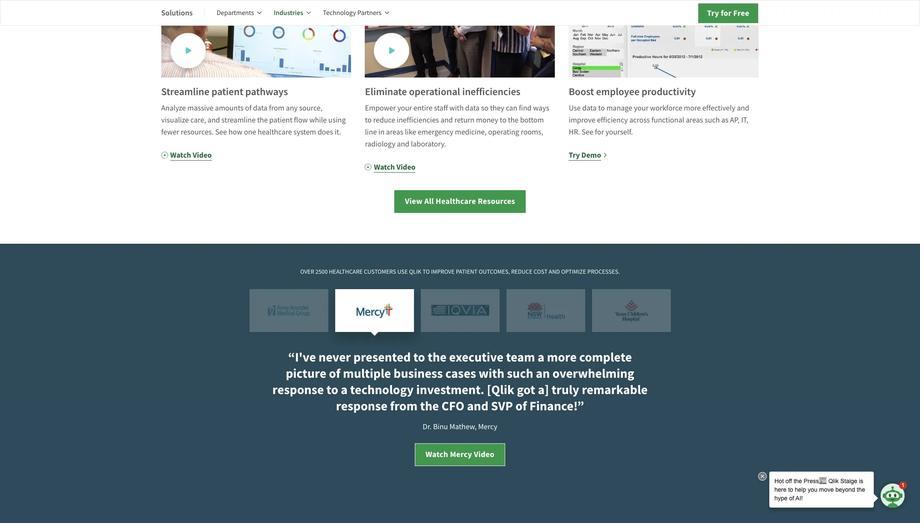 Task type: describe. For each thing, give the bounding box(es) containing it.
operational
[[409, 85, 461, 98]]

optimize
[[562, 268, 587, 275]]

never
[[319, 349, 351, 366]]

from inside the "i've never presented to the executive team a more complete picture of multiple business cases with such an overwhelming response to a technology investment. [qlik got a] truly remarkable response from the cfo and svp of finance!"
[[390, 398, 418, 415]]

all
[[425, 196, 434, 206]]

they
[[490, 103, 505, 113]]

healthcare
[[436, 196, 476, 206]]

video for streamline
[[193, 150, 212, 160]]

analyze
[[161, 103, 186, 113]]

watch inside quotes carousel region
[[426, 449, 449, 460]]

industries link
[[274, 3, 311, 23]]

got
[[517, 381, 536, 399]]

texas children's hospital logo image
[[592, 289, 671, 332]]

industries
[[274, 8, 303, 17]]

it.
[[335, 127, 341, 137]]

remarkable
[[582, 381, 648, 399]]

manage
[[607, 103, 633, 113]]

line
[[365, 127, 377, 137]]

the inside empower your entire staff with data so they can find ways to reduce inefficiencies and return money to the bottom line in areas like emergency medicine, operating rooms, radiology and laboratory.
[[508, 115, 519, 125]]

0 horizontal spatial response
[[273, 381, 324, 399]]

streamline patient pathways
[[161, 85, 288, 98]]

eliminate operational inefficiencies
[[365, 85, 521, 98]]

fewer
[[161, 127, 179, 137]]

mathew,
[[450, 422, 477, 432]]

video for eliminate
[[397, 162, 416, 172]]

0 horizontal spatial patient
[[212, 85, 244, 98]]

nws logo image
[[507, 289, 586, 332]]

multiple
[[343, 365, 391, 382]]

solutions menu bar
[[161, 3, 402, 23]]

finance!"
[[530, 398, 585, 415]]

your inside use data to manage your workforce more effectively and improve efficiency across functional areas such as ap, it, hr. see for yourself.
[[634, 103, 649, 113]]

find
[[519, 103, 532, 113]]

"i've
[[288, 349, 316, 366]]

analyze massive amounts of data from any source, visualize care, and streamline the patient flow while using fewer resources. see how one healthcare system does it.
[[161, 103, 346, 137]]

with inside the "i've never presented to the executive team a more complete picture of multiple business cases with such an overwhelming response to a technology investment. [qlik got a] truly remarkable response from the cfo and svp of finance!"
[[479, 365, 505, 382]]

massive
[[188, 103, 214, 113]]

use
[[569, 103, 581, 113]]

quotes carousel region
[[0, 289, 921, 515]]

0 vertical spatial a
[[538, 349, 545, 366]]

technology
[[323, 9, 356, 17]]

like
[[405, 127, 417, 137]]

yourself.
[[606, 127, 633, 137]]

source,
[[299, 103, 323, 113]]

employee
[[597, 85, 640, 98]]

functional
[[652, 115, 685, 125]]

use data to manage your workforce more effectively and improve efficiency across functional areas such as ap, it, hr. see for yourself.
[[569, 103, 750, 137]]

cost
[[534, 268, 548, 275]]

demo
[[582, 150, 602, 160]]

and down the staff
[[441, 115, 453, 125]]

2500
[[316, 268, 328, 275]]

1 vertical spatial improve
[[431, 268, 455, 275]]

to up line
[[365, 115, 372, 125]]

entire
[[414, 103, 433, 113]]

over
[[300, 268, 314, 275]]

video inside watch mercy video link
[[474, 449, 495, 460]]

as
[[722, 115, 729, 125]]

one
[[244, 127, 256, 137]]

empower
[[365, 103, 396, 113]]

hr.
[[569, 127, 581, 137]]

watch for streamline patient pathways
[[170, 150, 191, 160]]

departments link
[[217, 3, 262, 23]]

improve inside use data to manage your workforce more effectively and improve efficiency across functional areas such as ap, it, hr. see for yourself.
[[569, 115, 596, 125]]

while
[[310, 115, 327, 125]]

investment.
[[417, 381, 485, 399]]

2 vertical spatial of
[[516, 398, 527, 415]]

dr. binu mathew, mercy
[[423, 422, 498, 432]]

it,
[[742, 115, 749, 125]]

view all healthcare resources link
[[395, 190, 526, 213]]

staff
[[434, 103, 448, 113]]

operating
[[489, 127, 520, 137]]

workforce
[[651, 103, 683, 113]]

patient inside 'analyze massive amounts of data from any source, visualize care, and streamline the patient flow while using fewer resources. see how one healthcare system does it.'
[[270, 115, 293, 125]]

ways
[[534, 103, 550, 113]]

system
[[294, 127, 316, 137]]

complete
[[580, 349, 632, 366]]

streamline
[[222, 115, 256, 125]]

a]
[[538, 381, 549, 399]]

of inside 'analyze massive amounts of data from any source, visualize care, and streamline the patient flow while using fewer resources. see how one healthcare system does it.'
[[245, 103, 252, 113]]

how
[[229, 127, 243, 137]]

eliminate
[[365, 85, 407, 98]]

cfo
[[442, 398, 465, 415]]

team
[[507, 349, 536, 366]]

carousel controls region
[[161, 289, 760, 332]]

medicine,
[[455, 127, 487, 137]]

data inside 'analyze massive amounts of data from any source, visualize care, and streamline the patient flow while using fewer resources. see how one healthcare system does it.'
[[253, 103, 268, 113]]

outcomes,
[[479, 268, 510, 275]]

your inside empower your entire staff with data so they can find ways to reduce inefficiencies and return money to the bottom line in areas like emergency medicine, operating rooms, radiology and laboratory.
[[398, 103, 412, 113]]

streamline
[[161, 85, 210, 98]]

0 vertical spatial for
[[721, 8, 732, 18]]

svp
[[491, 398, 513, 415]]

ap,
[[731, 115, 740, 125]]

care,
[[191, 115, 206, 125]]

watch mercy video
[[426, 449, 495, 460]]

anne arundel medical center logo image
[[250, 289, 328, 332]]

try for try demo
[[569, 150, 580, 160]]

more inside use data to manage your workforce more effectively and improve efficiency across functional areas such as ap, it, hr. see for yourself.
[[684, 103, 701, 113]]

try demo link
[[569, 149, 608, 161]]

try demo
[[569, 150, 602, 160]]

1 vertical spatial of
[[329, 365, 341, 382]]

an
[[536, 365, 550, 382]]

inefficiencies inside empower your entire staff with data so they can find ways to reduce inefficiencies and return money to the bottom line in areas like emergency medicine, operating rooms, radiology and laboratory.
[[397, 115, 439, 125]]



Task type: vqa. For each thing, say whether or not it's contained in the screenshot.
YOUR inside Use data to manage your workforce more effectively and improve efficiency across functional areas such as AP, IT, HR. See for yourself.
yes



Task type: locate. For each thing, give the bounding box(es) containing it.
watch video link for streamline
[[161, 149, 212, 161]]

your up across
[[634, 103, 649, 113]]

overwhelming
[[553, 365, 635, 382]]

reduce inside empower your entire staff with data so they can find ways to reduce inefficiencies and return money to the bottom line in areas like emergency medicine, operating rooms, radiology and laboratory.
[[374, 115, 396, 125]]

mercy
[[479, 422, 498, 432], [450, 449, 472, 460]]

resources.
[[181, 127, 214, 137]]

0 vertical spatial watch video
[[170, 150, 212, 160]]

1 vertical spatial try
[[569, 150, 580, 160]]

emergency
[[418, 127, 454, 137]]

executive
[[450, 349, 504, 366]]

a right team
[[538, 349, 545, 366]]

and right "care,"
[[208, 115, 220, 125]]

more up truly
[[547, 349, 577, 366]]

watch video down resources.
[[170, 150, 212, 160]]

1 horizontal spatial of
[[329, 365, 341, 382]]

over 2500 healthcare customers use qlik to improve patient outcomes, reduce cost and optimize processes.
[[300, 268, 620, 275]]

1 horizontal spatial your
[[634, 103, 649, 113]]

a
[[538, 349, 545, 366], [341, 381, 348, 399]]

0 vertical spatial areas
[[686, 115, 704, 125]]

reduce left cost at right bottom
[[512, 268, 533, 275]]

so
[[482, 103, 489, 113]]

1 horizontal spatial for
[[721, 8, 732, 18]]

0 vertical spatial from
[[269, 103, 285, 113]]

video down laboratory. at the left
[[397, 162, 416, 172]]

1 horizontal spatial from
[[390, 398, 418, 415]]

from inside 'analyze massive amounts of data from any source, visualize care, and streamline the patient flow while using fewer resources. see how one healthcare system does it.'
[[269, 103, 285, 113]]

of
[[245, 103, 252, 113], [329, 365, 341, 382], [516, 398, 527, 415]]

pathways
[[246, 85, 288, 98]]

to up operating
[[500, 115, 507, 125]]

1 horizontal spatial such
[[705, 115, 720, 125]]

mercy down dr. binu mathew, mercy
[[450, 449, 472, 460]]

see for employee
[[582, 127, 594, 137]]

0 horizontal spatial try
[[569, 150, 580, 160]]

watch video link for eliminate
[[365, 161, 416, 173]]

watch for eliminate operational inefficiencies
[[374, 162, 395, 172]]

technology partners
[[323, 9, 382, 17]]

0 vertical spatial watch
[[170, 150, 191, 160]]

2 horizontal spatial patient
[[456, 268, 478, 275]]

watch video for streamline
[[170, 150, 212, 160]]

improve down use
[[569, 115, 596, 125]]

healthcare right the '2500'
[[329, 268, 363, 275]]

1 vertical spatial watch
[[374, 162, 395, 172]]

0 vertical spatial of
[[245, 103, 252, 113]]

0 vertical spatial healthcare
[[258, 127, 292, 137]]

try left free
[[708, 8, 720, 18]]

0 horizontal spatial watch
[[170, 150, 191, 160]]

empower your entire staff with data so they can find ways to reduce inefficiencies and return money to the bottom line in areas like emergency medicine, operating rooms, radiology and laboratory.
[[365, 103, 550, 149]]

1 horizontal spatial improve
[[569, 115, 596, 125]]

2 horizontal spatial video
[[474, 449, 495, 460]]

healthcare right one
[[258, 127, 292, 137]]

the right streamline
[[257, 115, 268, 125]]

0 horizontal spatial improve
[[431, 268, 455, 275]]

1 horizontal spatial more
[[684, 103, 701, 113]]

laboratory.
[[411, 139, 447, 149]]

areas inside empower your entire staff with data so they can find ways to reduce inefficiencies and return money to the bottom line in areas like emergency medicine, operating rooms, radiology and laboratory.
[[386, 127, 404, 137]]

picture
[[286, 365, 327, 382]]

0 vertical spatial mercy
[[479, 422, 498, 432]]

more
[[684, 103, 701, 113], [547, 349, 577, 366]]

from left any
[[269, 103, 285, 113]]

watch video link
[[161, 149, 212, 161], [365, 161, 416, 173]]

0 horizontal spatial your
[[398, 103, 412, 113]]

1 horizontal spatial watch video link
[[365, 161, 416, 173]]

0 horizontal spatial see
[[215, 127, 227, 137]]

1 horizontal spatial healthcare
[[329, 268, 363, 275]]

such left as in the right top of the page
[[705, 115, 720, 125]]

1 horizontal spatial patient
[[270, 115, 293, 125]]

qlik
[[409, 268, 422, 275]]

1 vertical spatial more
[[547, 349, 577, 366]]

1 your from the left
[[398, 103, 412, 113]]

0 horizontal spatial more
[[547, 349, 577, 366]]

processes.
[[588, 268, 620, 275]]

0 vertical spatial inefficiencies
[[463, 85, 521, 98]]

for inside use data to manage your workforce more effectively and improve efficiency across functional areas such as ap, it, hr. see for yourself.
[[595, 127, 604, 137]]

truly
[[552, 381, 580, 399]]

2 horizontal spatial of
[[516, 398, 527, 415]]

departments
[[217, 9, 254, 17]]

1 vertical spatial inefficiencies
[[397, 115, 439, 125]]

return
[[455, 115, 475, 125]]

to right qlik
[[423, 268, 430, 275]]

see inside 'analyze massive amounts of data from any source, visualize care, and streamline the patient flow while using fewer resources. see how one healthcare system does it.'
[[215, 127, 227, 137]]

watch
[[170, 150, 191, 160], [374, 162, 395, 172], [426, 449, 449, 460]]

1 vertical spatial with
[[479, 365, 505, 382]]

0 horizontal spatial watch video link
[[161, 149, 212, 161]]

customers
[[364, 268, 396, 275]]

video down resources.
[[193, 150, 212, 160]]

1 horizontal spatial inefficiencies
[[463, 85, 521, 98]]

0 horizontal spatial data
[[253, 103, 268, 113]]

mercy right mathew,
[[479, 422, 498, 432]]

2 vertical spatial patient
[[456, 268, 478, 275]]

the
[[257, 115, 268, 125], [508, 115, 519, 125], [428, 349, 447, 366], [420, 398, 439, 415]]

1 horizontal spatial areas
[[686, 115, 704, 125]]

0 vertical spatial improve
[[569, 115, 596, 125]]

try left demo
[[569, 150, 580, 160]]

0 horizontal spatial a
[[341, 381, 348, 399]]

1 horizontal spatial a
[[538, 349, 545, 366]]

1 data from the left
[[253, 103, 268, 113]]

1 vertical spatial areas
[[386, 127, 404, 137]]

productivity
[[642, 85, 696, 98]]

1 vertical spatial from
[[390, 398, 418, 415]]

[qlik
[[487, 381, 515, 399]]

resources
[[478, 196, 516, 206]]

0 horizontal spatial areas
[[386, 127, 404, 137]]

improve right qlik
[[431, 268, 455, 275]]

technology partners link
[[323, 3, 390, 23]]

1 horizontal spatial watch video
[[374, 162, 416, 172]]

such
[[705, 115, 720, 125], [507, 365, 534, 382]]

0 vertical spatial try
[[708, 8, 720, 18]]

try for try for free
[[708, 8, 720, 18]]

such inside the "i've never presented to the executive team a more complete picture of multiple business cases with such an overwhelming response to a technology investment. [qlik got a] truly remarkable response from the cfo and svp of finance!"
[[507, 365, 534, 382]]

watch down binu
[[426, 449, 449, 460]]

data inside use data to manage your workforce more effectively and improve efficiency across functional areas such as ap, it, hr. see for yourself.
[[583, 103, 597, 113]]

data down pathways
[[253, 103, 268, 113]]

1 vertical spatial video
[[397, 162, 416, 172]]

0 horizontal spatial video
[[193, 150, 212, 160]]

more right workforce
[[684, 103, 701, 113]]

cases
[[446, 365, 476, 382]]

with up return
[[450, 103, 464, 113]]

"i've never presented to the executive team a more complete picture of multiple business cases with such an overwhelming response to a technology investment. [qlik got a] truly remarkable response from the cfo and svp of finance!"
[[273, 349, 648, 415]]

mercy health logo image
[[421, 289, 500, 332]]

1 horizontal spatial watch
[[374, 162, 395, 172]]

from
[[269, 103, 285, 113], [390, 398, 418, 415]]

see for patient
[[215, 127, 227, 137]]

1 horizontal spatial with
[[479, 365, 505, 382]]

data inside empower your entire staff with data so they can find ways to reduce inefficiencies and return money to the bottom line in areas like emergency medicine, operating rooms, radiology and laboratory.
[[466, 103, 480, 113]]

free
[[734, 8, 750, 18]]

rooms,
[[521, 127, 544, 137]]

areas right functional
[[686, 115, 704, 125]]

to right "presented"
[[414, 349, 426, 366]]

solutions
[[161, 7, 193, 18]]

amounts
[[215, 103, 244, 113]]

mercy inside watch mercy video link
[[450, 449, 472, 460]]

patient
[[212, 85, 244, 98], [270, 115, 293, 125], [456, 268, 478, 275]]

0 vertical spatial patient
[[212, 85, 244, 98]]

to inside use data to manage your workforce more effectively and improve efficiency across functional areas such as ap, it, hr. see for yourself.
[[599, 103, 605, 113]]

0 horizontal spatial for
[[595, 127, 604, 137]]

such inside use data to manage your workforce more effectively and improve efficiency across functional areas such as ap, it, hr. see for yourself.
[[705, 115, 720, 125]]

2 your from the left
[[634, 103, 649, 113]]

2 see from the left
[[582, 127, 594, 137]]

watch video link down radiology
[[365, 161, 416, 173]]

video
[[193, 150, 212, 160], [397, 162, 416, 172], [474, 449, 495, 460]]

1 vertical spatial reduce
[[512, 268, 533, 275]]

flow
[[294, 115, 308, 125]]

reduce
[[374, 115, 396, 125], [512, 268, 533, 275]]

video down mathew,
[[474, 449, 495, 460]]

efficiency
[[597, 115, 628, 125]]

1 horizontal spatial response
[[336, 398, 388, 415]]

bottom
[[521, 115, 544, 125]]

areas inside use data to manage your workforce more effectively and improve efficiency across functional areas such as ap, it, hr. see for yourself.
[[686, 115, 704, 125]]

data right use
[[583, 103, 597, 113]]

0 vertical spatial more
[[684, 103, 701, 113]]

your left entire on the left top of the page
[[398, 103, 412, 113]]

for down efficiency
[[595, 127, 604, 137]]

areas right in
[[386, 127, 404, 137]]

2 data from the left
[[466, 103, 480, 113]]

across
[[630, 115, 651, 125]]

see
[[215, 127, 227, 137], [582, 127, 594, 137]]

0 vertical spatial such
[[705, 115, 720, 125]]

and right cost at right bottom
[[549, 268, 560, 275]]

use
[[398, 268, 408, 275]]

with right cases
[[479, 365, 505, 382]]

boost
[[569, 85, 595, 98]]

1 horizontal spatial try
[[708, 8, 720, 18]]

can
[[506, 103, 518, 113]]

money
[[476, 115, 499, 125]]

0 horizontal spatial watch video
[[170, 150, 212, 160]]

the up investment.
[[428, 349, 447, 366]]

and inside use data to manage your workforce more effectively and improve efficiency across functional areas such as ap, it, hr. see for yourself.
[[738, 103, 750, 113]]

and inside 'analyze massive amounts of data from any source, visualize care, and streamline the patient flow while using fewer resources. see how one healthcare system does it.'
[[208, 115, 220, 125]]

the up dr.
[[420, 398, 439, 415]]

0 horizontal spatial from
[[269, 103, 285, 113]]

improve
[[569, 115, 596, 125], [431, 268, 455, 275]]

try for free link
[[699, 3, 759, 23]]

and up it,
[[738, 103, 750, 113]]

view
[[405, 196, 423, 206]]

see inside use data to manage your workforce more effectively and improve efficiency across functional areas such as ap, it, hr. see for yourself.
[[582, 127, 594, 137]]

inefficiencies up they
[[463, 85, 521, 98]]

1 vertical spatial watch video
[[374, 162, 416, 172]]

view all healthcare resources
[[405, 196, 516, 206]]

of right picture
[[329, 365, 341, 382]]

the down can
[[508, 115, 519, 125]]

0 horizontal spatial such
[[507, 365, 534, 382]]

see right "hr."
[[582, 127, 594, 137]]

watch down fewer at the top
[[170, 150, 191, 160]]

does
[[318, 127, 333, 137]]

effectively
[[703, 103, 736, 113]]

from down business
[[390, 398, 418, 415]]

healthcare
[[258, 127, 292, 137], [329, 268, 363, 275]]

0 vertical spatial with
[[450, 103, 464, 113]]

response down multiple
[[336, 398, 388, 415]]

areas
[[686, 115, 704, 125], [386, 127, 404, 137]]

for left free
[[721, 8, 732, 18]]

1 vertical spatial such
[[507, 365, 534, 382]]

data left so
[[466, 103, 480, 113]]

inefficiencies
[[463, 85, 521, 98], [397, 115, 439, 125]]

business
[[394, 365, 443, 382]]

0 horizontal spatial healthcare
[[258, 127, 292, 137]]

inefficiencies down entire on the left top of the page
[[397, 115, 439, 125]]

healthcare inside 'analyze massive amounts of data from any source, visualize care, and streamline the patient flow while using fewer resources. see how one healthcare system does it.'
[[258, 127, 292, 137]]

2 vertical spatial watch
[[426, 449, 449, 460]]

1 see from the left
[[215, 127, 227, 137]]

visualize
[[161, 115, 189, 125]]

response down "i've on the bottom
[[273, 381, 324, 399]]

1 vertical spatial a
[[341, 381, 348, 399]]

1 horizontal spatial see
[[582, 127, 594, 137]]

of up streamline
[[245, 103, 252, 113]]

watch down radiology
[[374, 162, 395, 172]]

1 vertical spatial healthcare
[[329, 268, 363, 275]]

try
[[708, 8, 720, 18], [569, 150, 580, 160]]

2 horizontal spatial watch
[[426, 449, 449, 460]]

0 horizontal spatial inefficiencies
[[397, 115, 439, 125]]

mercy logo - selected image
[[335, 289, 414, 332]]

1 horizontal spatial video
[[397, 162, 416, 172]]

0 horizontal spatial reduce
[[374, 115, 396, 125]]

using
[[329, 115, 346, 125]]

1 horizontal spatial reduce
[[512, 268, 533, 275]]

1 vertical spatial for
[[595, 127, 604, 137]]

patient down any
[[270, 115, 293, 125]]

0 horizontal spatial mercy
[[450, 449, 472, 460]]

and down like
[[397, 139, 410, 149]]

and left svp
[[467, 398, 489, 415]]

1 vertical spatial patient
[[270, 115, 293, 125]]

0 vertical spatial video
[[193, 150, 212, 160]]

patient up amounts
[[212, 85, 244, 98]]

watch video for eliminate
[[374, 162, 416, 172]]

with inside empower your entire staff with data so they can find ways to reduce inefficiencies and return money to the bottom line in areas like emergency medicine, operating rooms, radiology and laboratory.
[[450, 103, 464, 113]]

1 horizontal spatial mercy
[[479, 422, 498, 432]]

2 horizontal spatial data
[[583, 103, 597, 113]]

3 data from the left
[[583, 103, 597, 113]]

and inside the "i've never presented to the executive team a more complete picture of multiple business cases with such an overwhelming response to a technology investment. [qlik got a] truly remarkable response from the cfo and svp of finance!"
[[467, 398, 489, 415]]

watch mercy video link
[[415, 444, 506, 466]]

1 horizontal spatial data
[[466, 103, 480, 113]]

a down never
[[341, 381, 348, 399]]

boost employee productivity
[[569, 85, 696, 98]]

more inside the "i've never presented to the executive team a more complete picture of multiple business cases with such an overwhelming response to a technology investment. [qlik got a] truly remarkable response from the cfo and svp of finance!"
[[547, 349, 577, 366]]

0 horizontal spatial of
[[245, 103, 252, 113]]

1 vertical spatial mercy
[[450, 449, 472, 460]]

see left how
[[215, 127, 227, 137]]

to right picture
[[327, 381, 339, 399]]

patient left outcomes,
[[456, 268, 478, 275]]

try for free
[[708, 8, 750, 18]]

2 vertical spatial video
[[474, 449, 495, 460]]

and
[[738, 103, 750, 113], [208, 115, 220, 125], [441, 115, 453, 125], [397, 139, 410, 149], [549, 268, 560, 275], [467, 398, 489, 415]]

to up efficiency
[[599, 103, 605, 113]]

watch video down radiology
[[374, 162, 416, 172]]

the inside 'analyze massive amounts of data from any source, visualize care, and streamline the patient flow while using fewer resources. see how one healthcare system does it.'
[[257, 115, 268, 125]]

such left an
[[507, 365, 534, 382]]

reduce up in
[[374, 115, 396, 125]]

binu
[[433, 422, 448, 432]]

0 horizontal spatial with
[[450, 103, 464, 113]]

presented
[[354, 349, 411, 366]]

watch video link down resources.
[[161, 149, 212, 161]]

of right svp
[[516, 398, 527, 415]]

0 vertical spatial reduce
[[374, 115, 396, 125]]

to
[[599, 103, 605, 113], [365, 115, 372, 125], [500, 115, 507, 125], [423, 268, 430, 275], [414, 349, 426, 366], [327, 381, 339, 399]]



